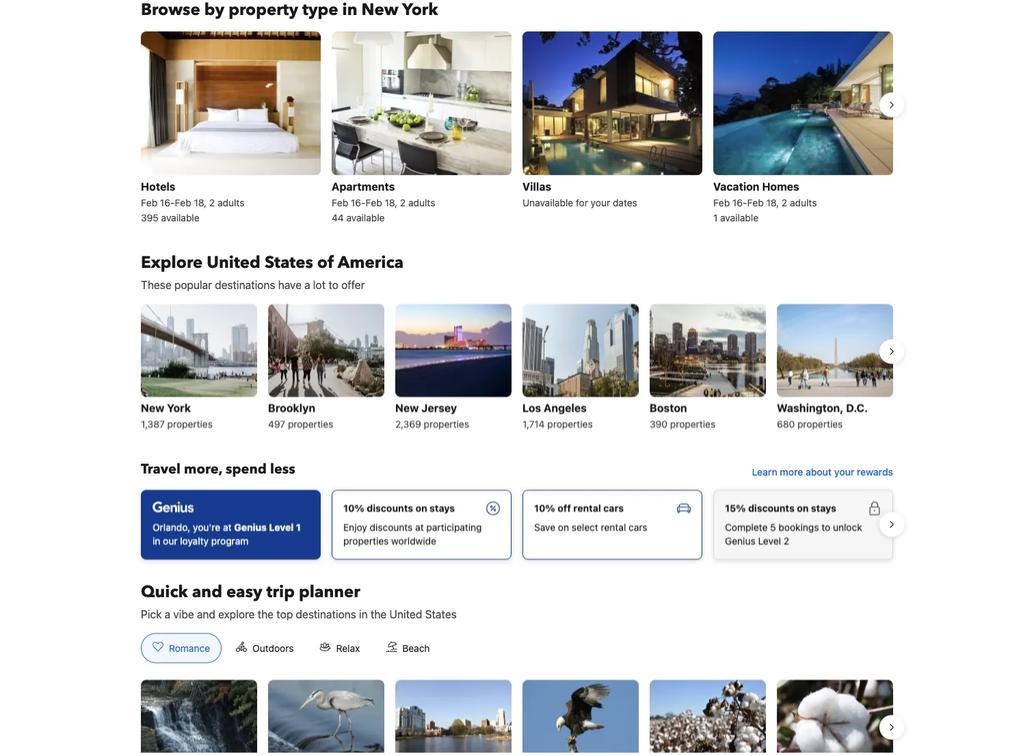 Task type: locate. For each thing, give the bounding box(es) containing it.
the left the top
[[258, 608, 274, 621]]

genius down complete
[[725, 535, 755, 547]]

0 vertical spatial states
[[265, 252, 313, 274]]

united inside explore united states of america these popular destinations have a lot to offer
[[207, 252, 260, 274]]

villas unavailable for your dates
[[522, 180, 637, 208]]

1 horizontal spatial level
[[758, 535, 781, 547]]

to left unlock
[[821, 522, 830, 533]]

0 vertical spatial 1
[[713, 212, 718, 223]]

16- down hotels
[[160, 197, 175, 208]]

quick and easy trip planner pick a vibe and explore the top destinations in the united states
[[141, 581, 457, 621]]

1 new from the left
[[141, 401, 164, 414]]

properties down "jersey"
[[424, 418, 469, 430]]

destinations
[[215, 278, 275, 291], [296, 608, 356, 621]]

united up the beach button
[[389, 608, 422, 621]]

0 horizontal spatial new
[[141, 401, 164, 414]]

0 horizontal spatial at
[[223, 522, 231, 533]]

top
[[276, 608, 293, 621]]

your
[[591, 197, 610, 208], [834, 466, 854, 478]]

1 at from the left
[[223, 522, 231, 533]]

your inside learn more about your rewards link
[[834, 466, 854, 478]]

0 horizontal spatial 10%
[[343, 503, 364, 514]]

1 horizontal spatial your
[[834, 466, 854, 478]]

0 horizontal spatial stays
[[430, 503, 455, 514]]

18, inside apartments feb 16-feb 18, 2 adults 44 available
[[385, 197, 397, 208]]

1 available from the left
[[161, 212, 199, 223]]

2 inside complete 5 bookings to unlock genius level 2
[[784, 535, 789, 547]]

on up "bookings"
[[797, 503, 809, 514]]

10% up save
[[534, 503, 555, 514]]

5
[[770, 522, 776, 533]]

2 available from the left
[[346, 212, 385, 223]]

lot
[[313, 278, 326, 291]]

properties down 'brooklyn'
[[288, 418, 333, 430]]

2 horizontal spatial 18,
[[766, 197, 779, 208]]

2 new from the left
[[395, 401, 419, 414]]

feb
[[141, 197, 157, 208], [175, 197, 191, 208], [332, 197, 348, 208], [366, 197, 382, 208], [713, 197, 730, 208], [747, 197, 764, 208]]

1 horizontal spatial 16-
[[351, 197, 366, 208]]

0 horizontal spatial in
[[153, 535, 160, 547]]

0 horizontal spatial genius
[[234, 522, 267, 533]]

on
[[415, 503, 427, 514], [797, 503, 809, 514], [558, 522, 569, 533]]

2,369
[[395, 418, 421, 430]]

boston 390 properties
[[650, 401, 715, 430]]

for
[[576, 197, 588, 208]]

rental
[[573, 503, 601, 514], [601, 522, 626, 533]]

available inside apartments feb 16-feb 18, 2 adults 44 available
[[346, 212, 385, 223]]

beach
[[402, 643, 430, 654]]

3 region from the top
[[130, 484, 904, 565]]

0 horizontal spatial the
[[258, 608, 274, 621]]

0 vertical spatial cars
[[603, 503, 624, 514]]

1 horizontal spatial states
[[425, 608, 457, 621]]

explore
[[218, 608, 255, 621]]

2 horizontal spatial 16-
[[732, 197, 747, 208]]

genius
[[234, 522, 267, 533], [725, 535, 755, 547]]

tab list
[[130, 633, 452, 664]]

unlock
[[833, 522, 862, 533]]

properties down angeles
[[547, 418, 593, 430]]

16- inside hotels feb 16-feb 18, 2 adults 395 available
[[160, 197, 175, 208]]

1 vertical spatial level
[[758, 535, 781, 547]]

stays up unlock
[[811, 503, 836, 514]]

1
[[713, 212, 718, 223], [296, 522, 301, 533]]

destinations inside explore united states of america these popular destinations have a lot to offer
[[215, 278, 275, 291]]

0 vertical spatial a
[[304, 278, 310, 291]]

in up "relax"
[[359, 608, 368, 621]]

10% up enjoy
[[343, 503, 364, 514]]

to inside explore united states of america these popular destinations have a lot to offer
[[328, 278, 338, 291]]

level down 5 on the bottom of the page
[[758, 535, 781, 547]]

properties down washington,
[[797, 418, 843, 430]]

0 horizontal spatial to
[[328, 278, 338, 291]]

0 vertical spatial in
[[153, 535, 160, 547]]

2 horizontal spatial adults
[[790, 197, 817, 208]]

rental up select
[[573, 503, 601, 514]]

travel
[[141, 460, 181, 479]]

save on select rental cars
[[534, 522, 647, 533]]

states
[[265, 252, 313, 274], [425, 608, 457, 621]]

16- for apartments
[[351, 197, 366, 208]]

united
[[207, 252, 260, 274], [389, 608, 422, 621]]

your for learn
[[834, 466, 854, 478]]

1 horizontal spatial cars
[[629, 522, 647, 533]]

0 vertical spatial to
[[328, 278, 338, 291]]

quick
[[141, 581, 188, 604]]

genius up program
[[234, 522, 267, 533]]

on right save
[[558, 522, 569, 533]]

cars right select
[[629, 522, 647, 533]]

properties down york
[[167, 418, 213, 430]]

0 vertical spatial level
[[269, 522, 294, 533]]

2 16- from the left
[[351, 197, 366, 208]]

available inside hotels feb 16-feb 18, 2 adults 395 available
[[161, 212, 199, 223]]

discounts up enjoy discounts at participating properties worldwide
[[367, 503, 413, 514]]

1,387
[[141, 418, 165, 430]]

more,
[[184, 460, 222, 479]]

washington, d.c. 680 properties
[[777, 401, 868, 430]]

0 horizontal spatial states
[[265, 252, 313, 274]]

your right for
[[591, 197, 610, 208]]

cars
[[603, 503, 624, 514], [629, 522, 647, 533]]

0 vertical spatial and
[[192, 581, 222, 604]]

on up enjoy discounts at participating properties worldwide
[[415, 503, 427, 514]]

d.c.
[[846, 401, 868, 414]]

0 horizontal spatial level
[[269, 522, 294, 533]]

3 available from the left
[[720, 212, 759, 223]]

2 the from the left
[[371, 608, 387, 621]]

0 vertical spatial destinations
[[215, 278, 275, 291]]

rental right select
[[601, 522, 626, 533]]

0 vertical spatial your
[[591, 197, 610, 208]]

properties inside los angeles 1,714 properties
[[547, 418, 593, 430]]

your for villas
[[591, 197, 610, 208]]

0 horizontal spatial on
[[415, 503, 427, 514]]

relax
[[336, 643, 360, 654]]

1 vertical spatial states
[[425, 608, 457, 621]]

18, inside hotels feb 16-feb 18, 2 adults 395 available
[[194, 197, 207, 208]]

properties down enjoy
[[343, 535, 389, 547]]

unavailable
[[522, 197, 573, 208]]

region
[[130, 26, 904, 230], [130, 298, 904, 438], [130, 484, 904, 565], [130, 675, 904, 754]]

worldwide
[[391, 535, 436, 547]]

680
[[777, 418, 795, 430]]

1 inside vacation homes feb 16-feb 18, 2 adults 1 available
[[713, 212, 718, 223]]

0 horizontal spatial available
[[161, 212, 199, 223]]

1 horizontal spatial 18,
[[385, 197, 397, 208]]

america
[[338, 252, 404, 274]]

and right vibe
[[197, 608, 215, 621]]

16- inside apartments feb 16-feb 18, 2 adults 44 available
[[351, 197, 366, 208]]

discounts
[[367, 503, 413, 514], [748, 503, 795, 514], [370, 522, 413, 533]]

18, up "explore"
[[194, 197, 207, 208]]

1 region from the top
[[130, 26, 904, 230]]

1 16- from the left
[[160, 197, 175, 208]]

395
[[141, 212, 159, 223]]

44
[[332, 212, 344, 223]]

travel more, spend less
[[141, 460, 295, 479]]

2 10% from the left
[[534, 503, 555, 514]]

1 stays from the left
[[430, 503, 455, 514]]

0 horizontal spatial your
[[591, 197, 610, 208]]

new up 2,369
[[395, 401, 419, 414]]

cars up save on select rental cars
[[603, 503, 624, 514]]

select
[[572, 522, 598, 533]]

1 vertical spatial to
[[821, 522, 830, 533]]

your inside villas unavailable for your dates
[[591, 197, 610, 208]]

states up have on the left of page
[[265, 252, 313, 274]]

5 feb from the left
[[713, 197, 730, 208]]

3 16- from the left
[[732, 197, 747, 208]]

1 vertical spatial cars
[[629, 522, 647, 533]]

0 vertical spatial genius
[[234, 522, 267, 533]]

new inside new jersey 2,369 properties
[[395, 401, 419, 414]]

program
[[211, 535, 249, 547]]

at
[[223, 522, 231, 533], [415, 522, 424, 533]]

orlando,
[[153, 522, 190, 533]]

region containing new york
[[130, 298, 904, 438]]

properties
[[167, 418, 213, 430], [288, 418, 333, 430], [424, 418, 469, 430], [547, 418, 593, 430], [670, 418, 715, 430], [797, 418, 843, 430], [343, 535, 389, 547]]

in
[[153, 535, 160, 547], [359, 608, 368, 621]]

1 horizontal spatial a
[[304, 278, 310, 291]]

1 horizontal spatial the
[[371, 608, 387, 621]]

1 horizontal spatial at
[[415, 522, 424, 533]]

vacation homes feb 16-feb 18, 2 adults 1 available
[[713, 180, 817, 223]]

1 horizontal spatial on
[[558, 522, 569, 533]]

2 stays from the left
[[811, 503, 836, 514]]

discounts for discounts
[[367, 503, 413, 514]]

your right about
[[834, 466, 854, 478]]

1 horizontal spatial new
[[395, 401, 419, 414]]

0 horizontal spatial adults
[[217, 197, 244, 208]]

0 horizontal spatial cars
[[603, 503, 624, 514]]

0 horizontal spatial destinations
[[215, 278, 275, 291]]

0 horizontal spatial 16-
[[160, 197, 175, 208]]

stays
[[430, 503, 455, 514], [811, 503, 836, 514]]

states up the beach
[[425, 608, 457, 621]]

16- down apartments
[[351, 197, 366, 208]]

orlando, you're at genius level 1 in our loyalty program
[[153, 522, 301, 547]]

1 horizontal spatial united
[[389, 608, 422, 621]]

1 horizontal spatial 10%
[[534, 503, 555, 514]]

new up 1,387
[[141, 401, 164, 414]]

2 horizontal spatial available
[[720, 212, 759, 223]]

new
[[141, 401, 164, 414], [395, 401, 419, 414]]

dates
[[613, 197, 637, 208]]

and up vibe
[[192, 581, 222, 604]]

a left lot
[[304, 278, 310, 291]]

0 horizontal spatial united
[[207, 252, 260, 274]]

a inside explore united states of america these popular destinations have a lot to offer
[[304, 278, 310, 291]]

properties down boston
[[670, 418, 715, 430]]

vacation
[[713, 180, 759, 193]]

available down vacation
[[720, 212, 759, 223]]

participating
[[426, 522, 482, 533]]

the up the beach button
[[371, 608, 387, 621]]

1 18, from the left
[[194, 197, 207, 208]]

1 vertical spatial your
[[834, 466, 854, 478]]

0 vertical spatial united
[[207, 252, 260, 274]]

0 horizontal spatial 18,
[[194, 197, 207, 208]]

2 inside vacation homes feb 16-feb 18, 2 adults 1 available
[[782, 197, 787, 208]]

1 vertical spatial in
[[359, 608, 368, 621]]

6 feb from the left
[[747, 197, 764, 208]]

los angeles 1,714 properties
[[522, 401, 593, 430]]

2 at from the left
[[415, 522, 424, 533]]

adults inside hotels feb 16-feb 18, 2 adults 395 available
[[217, 197, 244, 208]]

a
[[304, 278, 310, 291], [165, 608, 170, 621]]

2 horizontal spatial on
[[797, 503, 809, 514]]

1 vertical spatial a
[[165, 608, 170, 621]]

16-
[[160, 197, 175, 208], [351, 197, 366, 208], [732, 197, 747, 208]]

to right lot
[[328, 278, 338, 291]]

1 horizontal spatial genius
[[725, 535, 755, 547]]

4 region from the top
[[130, 675, 904, 754]]

3 18, from the left
[[766, 197, 779, 208]]

1 vertical spatial united
[[389, 608, 422, 621]]

adults for apartments
[[408, 197, 435, 208]]

blue genius logo image
[[153, 501, 194, 512], [153, 501, 194, 512]]

romance button
[[141, 633, 222, 664]]

at up program
[[223, 522, 231, 533]]

discounts up 5 on the bottom of the page
[[748, 503, 795, 514]]

0 horizontal spatial a
[[165, 608, 170, 621]]

1 horizontal spatial destinations
[[296, 608, 356, 621]]

destinations down planner
[[296, 608, 356, 621]]

10% for 10% off rental cars
[[534, 503, 555, 514]]

1 horizontal spatial to
[[821, 522, 830, 533]]

complete 5 bookings to unlock genius level 2
[[725, 522, 862, 547]]

at up worldwide
[[415, 522, 424, 533]]

level
[[269, 522, 294, 533], [758, 535, 781, 547]]

1 vertical spatial 1
[[296, 522, 301, 533]]

1 left enjoy
[[296, 522, 301, 533]]

destinations left have on the left of page
[[215, 278, 275, 291]]

new inside 'new york 1,387 properties'
[[141, 401, 164, 414]]

adults inside apartments feb 16-feb 18, 2 adults 44 available
[[408, 197, 435, 208]]

18,
[[194, 197, 207, 208], [385, 197, 397, 208], [766, 197, 779, 208]]

2 adults from the left
[[408, 197, 435, 208]]

in inside orlando, you're at genius level 1 in our loyalty program
[[153, 535, 160, 547]]

stays for 15% discounts on stays
[[811, 503, 836, 514]]

18, down homes
[[766, 197, 779, 208]]

relax button
[[308, 633, 372, 664]]

brooklyn
[[268, 401, 315, 414]]

a left vibe
[[165, 608, 170, 621]]

1 down vacation
[[713, 212, 718, 223]]

1 horizontal spatial stays
[[811, 503, 836, 514]]

1 10% from the left
[[343, 503, 364, 514]]

1 adults from the left
[[217, 197, 244, 208]]

18, down apartments
[[385, 197, 397, 208]]

at inside orlando, you're at genius level 1 in our loyalty program
[[223, 522, 231, 533]]

16- down vacation
[[732, 197, 747, 208]]

new for new jersey
[[395, 401, 419, 414]]

in inside "quick and easy trip planner pick a vibe and explore the top destinations in the united states"
[[359, 608, 368, 621]]

1 horizontal spatial 1
[[713, 212, 718, 223]]

1 horizontal spatial adults
[[408, 197, 435, 208]]

1 feb from the left
[[141, 197, 157, 208]]

level down less
[[269, 522, 294, 533]]

available right "395"
[[161, 212, 199, 223]]

discounts down 10% discounts on stays
[[370, 522, 413, 533]]

united up popular in the left of the page
[[207, 252, 260, 274]]

available
[[161, 212, 199, 223], [346, 212, 385, 223], [720, 212, 759, 223]]

the
[[258, 608, 274, 621], [371, 608, 387, 621]]

2 18, from the left
[[385, 197, 397, 208]]

available right the 44
[[346, 212, 385, 223]]

3 adults from the left
[[790, 197, 817, 208]]

at inside enjoy discounts at participating properties worldwide
[[415, 522, 424, 533]]

1 vertical spatial destinations
[[296, 608, 356, 621]]

0 horizontal spatial 1
[[296, 522, 301, 533]]

properties inside new jersey 2,369 properties
[[424, 418, 469, 430]]

properties inside 'new york 1,387 properties'
[[167, 418, 213, 430]]

level inside orlando, you're at genius level 1 in our loyalty program
[[269, 522, 294, 533]]

2 region from the top
[[130, 298, 904, 438]]

stays up "participating"
[[430, 503, 455, 514]]

1 vertical spatial genius
[[725, 535, 755, 547]]

tab list containing romance
[[130, 633, 452, 664]]

1 horizontal spatial available
[[346, 212, 385, 223]]

1 horizontal spatial in
[[359, 608, 368, 621]]

in left our
[[153, 535, 160, 547]]



Task type: vqa. For each thing, say whether or not it's contained in the screenshot.
6.2 related to Value for money
no



Task type: describe. For each thing, give the bounding box(es) containing it.
have
[[278, 278, 301, 291]]

hotels
[[141, 180, 175, 193]]

1,714
[[522, 418, 545, 430]]

bookings
[[779, 522, 819, 533]]

15%
[[725, 503, 746, 514]]

york
[[167, 401, 191, 414]]

states inside explore united states of america these popular destinations have a lot to offer
[[265, 252, 313, 274]]

less
[[270, 460, 295, 479]]

trip
[[266, 581, 295, 604]]

on for at
[[415, 503, 427, 514]]

learn more about your rewards link
[[747, 460, 899, 484]]

2 inside hotels feb 16-feb 18, 2 adults 395 available
[[209, 197, 215, 208]]

loyalty
[[180, 535, 209, 547]]

explore
[[141, 252, 203, 274]]

los
[[522, 401, 541, 414]]

genius inside complete 5 bookings to unlock genius level 2
[[725, 535, 755, 547]]

pick
[[141, 608, 162, 621]]

off
[[558, 503, 571, 514]]

these
[[141, 278, 171, 291]]

10% discounts on stays
[[343, 503, 455, 514]]

romance
[[169, 643, 210, 654]]

at for participating
[[415, 522, 424, 533]]

new york 1,387 properties
[[141, 401, 213, 430]]

homes
[[762, 180, 799, 193]]

planner
[[299, 581, 360, 604]]

beach button
[[374, 633, 441, 664]]

properties inside enjoy discounts at participating properties worldwide
[[343, 535, 389, 547]]

more
[[780, 466, 803, 478]]

level inside complete 5 bookings to unlock genius level 2
[[758, 535, 781, 547]]

apartments
[[332, 180, 395, 193]]

learn
[[752, 466, 777, 478]]

genius inside orlando, you're at genius level 1 in our loyalty program
[[234, 522, 267, 533]]

1 inside orlando, you're at genius level 1 in our loyalty program
[[296, 522, 301, 533]]

vibe
[[173, 608, 194, 621]]

properties inside washington, d.c. 680 properties
[[797, 418, 843, 430]]

save
[[534, 522, 555, 533]]

18, for apartments
[[385, 197, 397, 208]]

390
[[650, 418, 668, 430]]

16- for hotels
[[160, 197, 175, 208]]

497
[[268, 418, 285, 430]]

16- inside vacation homes feb 16-feb 18, 2 adults 1 available
[[732, 197, 747, 208]]

3 feb from the left
[[332, 197, 348, 208]]

angeles
[[544, 401, 587, 414]]

hotels feb 16-feb 18, 2 adults 395 available
[[141, 180, 244, 223]]

10% for 10% discounts on stays
[[343, 503, 364, 514]]

boston
[[650, 401, 687, 414]]

of
[[317, 252, 334, 274]]

popular
[[174, 278, 212, 291]]

18, inside vacation homes feb 16-feb 18, 2 adults 1 available
[[766, 197, 779, 208]]

united inside "quick and easy trip planner pick a vibe and explore the top destinations in the united states"
[[389, 608, 422, 621]]

new jersey 2,369 properties
[[395, 401, 469, 430]]

region containing 10% discounts on stays
[[130, 484, 904, 565]]

to inside complete 5 bookings to unlock genius level 2
[[821, 522, 830, 533]]

outdoors button
[[224, 633, 305, 664]]

discounts inside enjoy discounts at participating properties worldwide
[[370, 522, 413, 533]]

discounts for 5
[[748, 503, 795, 514]]

rewards
[[857, 466, 893, 478]]

on for bookings
[[797, 503, 809, 514]]

learn more about your rewards
[[752, 466, 893, 478]]

1 the from the left
[[258, 608, 274, 621]]

states inside "quick and easy trip planner pick a vibe and explore the top destinations in the united states"
[[425, 608, 457, 621]]

offer
[[341, 278, 365, 291]]

adults for hotels
[[217, 197, 244, 208]]

a inside "quick and easy trip planner pick a vibe and explore the top destinations in the united states"
[[165, 608, 170, 621]]

you're
[[193, 522, 220, 533]]

available for apartments
[[346, 212, 385, 223]]

1 vertical spatial rental
[[601, 522, 626, 533]]

region containing hotels
[[130, 26, 904, 230]]

enjoy
[[343, 522, 367, 533]]

available inside vacation homes feb 16-feb 18, 2 adults 1 available
[[720, 212, 759, 223]]

explore united states of america these popular destinations have a lot to offer
[[141, 252, 404, 291]]

destinations inside "quick and easy trip planner pick a vibe and explore the top destinations in the united states"
[[296, 608, 356, 621]]

properties inside boston 390 properties
[[670, 418, 715, 430]]

1 vertical spatial and
[[197, 608, 215, 621]]

enjoy discounts at participating properties worldwide
[[343, 522, 482, 547]]

easy
[[226, 581, 262, 604]]

0 vertical spatial rental
[[573, 503, 601, 514]]

stays for 10% discounts on stays
[[430, 503, 455, 514]]

properties inside brooklyn 497 properties
[[288, 418, 333, 430]]

15% discounts on stays
[[725, 503, 836, 514]]

adults inside vacation homes feb 16-feb 18, 2 adults 1 available
[[790, 197, 817, 208]]

10% off rental cars
[[534, 503, 624, 514]]

18, for hotels
[[194, 197, 207, 208]]

outdoors
[[252, 643, 294, 654]]

about
[[806, 466, 832, 478]]

apartments feb 16-feb 18, 2 adults 44 available
[[332, 180, 435, 223]]

jersey
[[421, 401, 457, 414]]

washington,
[[777, 401, 843, 414]]

2 inside apartments feb 16-feb 18, 2 adults 44 available
[[400, 197, 406, 208]]

brooklyn 497 properties
[[268, 401, 333, 430]]

complete
[[725, 522, 768, 533]]

at for genius
[[223, 522, 231, 533]]

2 feb from the left
[[175, 197, 191, 208]]

our
[[163, 535, 177, 547]]

4 feb from the left
[[366, 197, 382, 208]]

available for hotels
[[161, 212, 199, 223]]

new for new york
[[141, 401, 164, 414]]

villas
[[522, 180, 551, 193]]

spend
[[226, 460, 267, 479]]



